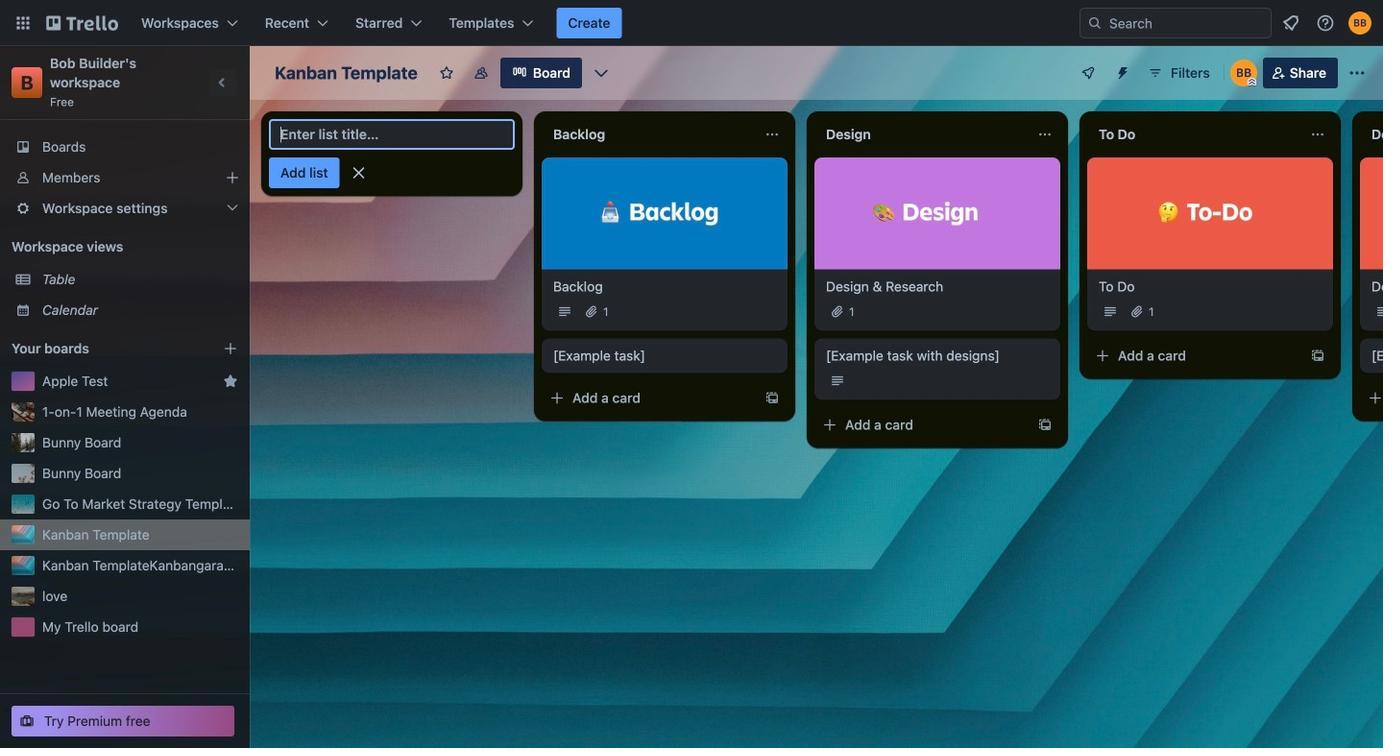 Task type: vqa. For each thing, say whether or not it's contained in the screenshot.
rightmost Create from template… image
yes



Task type: locate. For each thing, give the bounding box(es) containing it.
0 vertical spatial create from template… image
[[765, 391, 780, 406]]

bob builder (bobbuilder40) image
[[1349, 12, 1372, 35], [1231, 60, 1257, 86]]

primary element
[[0, 0, 1384, 46]]

1 vertical spatial bob builder (bobbuilder40) image
[[1231, 60, 1257, 86]]

1 horizontal spatial create from template… image
[[1038, 418, 1053, 433]]

workspace navigation collapse icon image
[[209, 69, 236, 96]]

open information menu image
[[1316, 13, 1335, 33]]

search image
[[1088, 15, 1103, 31]]

None text field
[[815, 119, 1030, 150]]

bob builder (bobbuilder40) image right the open information menu image
[[1349, 12, 1372, 35]]

create from template… image
[[765, 391, 780, 406], [1038, 418, 1053, 433]]

this member is an admin of this board. image
[[1248, 78, 1256, 86]]

0 horizontal spatial create from template… image
[[765, 391, 780, 406]]

workspace visible image
[[474, 65, 489, 81]]

bob builder (bobbuilder40) image down search "field"
[[1231, 60, 1257, 86]]

None text field
[[542, 119, 757, 150], [1088, 119, 1303, 150], [1360, 119, 1384, 150], [542, 119, 757, 150], [1088, 119, 1303, 150], [1360, 119, 1384, 150]]

Enter list title… text field
[[269, 119, 515, 150]]

back to home image
[[46, 8, 118, 38]]

Search field
[[1103, 10, 1271, 37]]

0 notifications image
[[1280, 12, 1303, 35]]

0 vertical spatial bob builder (bobbuilder40) image
[[1349, 12, 1372, 35]]

show menu image
[[1348, 63, 1367, 83]]

starred icon image
[[223, 374, 238, 389]]

1 horizontal spatial bob builder (bobbuilder40) image
[[1349, 12, 1372, 35]]

1 vertical spatial create from template… image
[[1038, 418, 1053, 433]]

automation image
[[1108, 58, 1135, 85]]



Task type: describe. For each thing, give the bounding box(es) containing it.
create from template… image
[[1310, 348, 1326, 364]]

add board image
[[223, 341, 238, 356]]

power ups image
[[1081, 65, 1096, 81]]

customize views image
[[592, 63, 611, 83]]

star or unstar board image
[[439, 65, 454, 81]]

cancel list editing image
[[349, 163, 369, 183]]

Board name text field
[[265, 58, 427, 88]]

0 horizontal spatial bob builder (bobbuilder40) image
[[1231, 60, 1257, 86]]

your boards with 9 items element
[[12, 337, 194, 360]]



